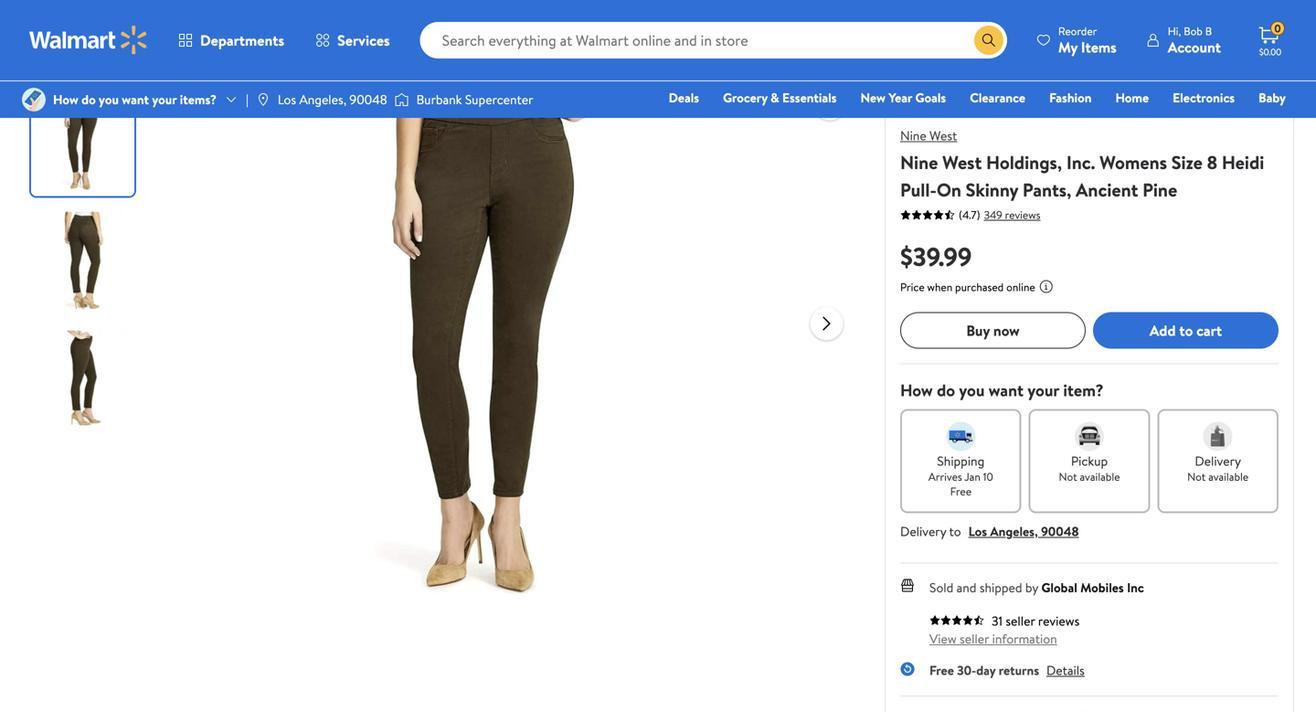 Task type: locate. For each thing, give the bounding box(es) containing it.
& right grocery
[[771, 89, 779, 106]]

goals
[[915, 89, 946, 106]]

$39.99
[[900, 239, 972, 274]]

los right |
[[278, 90, 296, 108]]

1 vertical spatial delivery
[[900, 522, 946, 540]]

how do you want your item?
[[900, 379, 1104, 402]]

you down 'walmart' image
[[99, 90, 119, 108]]

reviews for (4.7) 349 reviews
[[1005, 207, 1041, 223]]

|
[[246, 90, 248, 108]]

account
[[1168, 37, 1221, 57]]

now
[[994, 320, 1020, 340]]

0 vertical spatial angeles,
[[299, 90, 347, 108]]

1 vertical spatial 90048
[[1041, 522, 1079, 540]]

1 vertical spatial want
[[989, 379, 1024, 402]]

cold, cough & flu link
[[942, 113, 1060, 133]]

0 vertical spatial 90048
[[350, 90, 387, 108]]

1 horizontal spatial you
[[959, 379, 985, 402]]

delivery down intent image for delivery
[[1195, 452, 1241, 470]]

deals
[[669, 89, 699, 106]]

grocery
[[723, 89, 768, 106]]

0 horizontal spatial to
[[949, 522, 961, 540]]

how do you want your items?
[[53, 90, 217, 108]]

delivery inside delivery not available
[[1195, 452, 1241, 470]]

1 horizontal spatial not
[[1188, 469, 1206, 484]]

want for items?
[[122, 90, 149, 108]]

nine
[[900, 127, 927, 144], [900, 149, 938, 175]]

0 vertical spatial do
[[81, 90, 96, 108]]

want left items?
[[122, 90, 149, 108]]

do
[[81, 90, 96, 108], [937, 379, 955, 402]]

delivery down arrives
[[900, 522, 946, 540]]

angeles, down "services" popup button
[[299, 90, 347, 108]]

do for how do you want your items?
[[81, 90, 96, 108]]

1 horizontal spatial how
[[900, 379, 933, 402]]

 image
[[22, 88, 46, 112], [395, 90, 409, 109], [256, 92, 270, 107]]

0 vertical spatial free
[[950, 484, 972, 499]]

you
[[99, 90, 119, 108], [959, 379, 985, 402]]

your left items?
[[152, 90, 177, 108]]

1 horizontal spatial do
[[937, 379, 955, 402]]

registry link
[[1067, 113, 1130, 133]]

b
[[1205, 23, 1212, 39]]

0 horizontal spatial seller
[[960, 630, 989, 648]]

0 horizontal spatial  image
[[22, 88, 46, 112]]

how
[[53, 90, 78, 108], [900, 379, 933, 402]]

available down intent image for delivery
[[1209, 469, 1249, 484]]

0 vertical spatial your
[[152, 90, 177, 108]]

1 vertical spatial do
[[937, 379, 955, 402]]

nine up "pull-"
[[900, 149, 938, 175]]

fashion
[[1049, 89, 1092, 106]]

not inside delivery not available
[[1188, 469, 1206, 484]]

1 horizontal spatial to
[[1179, 320, 1193, 340]]

349
[[984, 207, 1003, 223]]

walmart image
[[29, 26, 148, 55]]

2 not from the left
[[1188, 469, 1206, 484]]

intent image for delivery image
[[1204, 422, 1233, 451]]

nine down new year goals link
[[900, 127, 927, 144]]

1 horizontal spatial los
[[969, 522, 987, 540]]

to left cart
[[1179, 320, 1193, 340]]

0 horizontal spatial delivery
[[900, 522, 946, 540]]

item?
[[1063, 379, 1104, 402]]

1 vertical spatial your
[[1028, 379, 1059, 402]]

0 vertical spatial &
[[771, 89, 779, 106]]

buy
[[966, 320, 990, 340]]

view
[[930, 630, 957, 648]]

0 horizontal spatial do
[[81, 90, 96, 108]]

0 horizontal spatial &
[[771, 89, 779, 106]]

free left 30-
[[930, 661, 954, 679]]

available
[[1080, 469, 1120, 484], [1209, 469, 1249, 484]]

mobiles
[[1081, 579, 1124, 596]]

west down goals
[[930, 127, 957, 144]]

seller
[[1006, 612, 1035, 630], [960, 630, 989, 648]]

0 vertical spatial to
[[1179, 320, 1193, 340]]

seller right "31" on the bottom of page
[[1006, 612, 1035, 630]]

1 not from the left
[[1059, 469, 1077, 484]]

90048 down services
[[350, 90, 387, 108]]

free
[[950, 484, 972, 499], [930, 661, 954, 679]]

seller for view
[[960, 630, 989, 648]]

1 horizontal spatial &
[[1023, 114, 1032, 132]]

available down "intent image for pickup"
[[1080, 469, 1120, 484]]

los down jan
[[969, 522, 987, 540]]

you up intent image for shipping
[[959, 379, 985, 402]]

31 seller reviews
[[992, 612, 1080, 630]]

90048 up global
[[1041, 522, 1079, 540]]

reviews right 349 in the top right of the page
[[1005, 207, 1041, 223]]

 image right |
[[256, 92, 270, 107]]

0 horizontal spatial angeles,
[[299, 90, 347, 108]]

not inside "pickup not available"
[[1059, 469, 1077, 484]]

available for delivery
[[1209, 469, 1249, 484]]

reviews down global
[[1038, 612, 1080, 630]]

to down arrives
[[949, 522, 961, 540]]

on
[[937, 177, 962, 202]]

not
[[1059, 469, 1077, 484], [1188, 469, 1206, 484]]

cart
[[1197, 320, 1222, 340]]

0 horizontal spatial how
[[53, 90, 78, 108]]

global
[[1042, 579, 1078, 596]]

buy now
[[966, 320, 1020, 340]]

1 vertical spatial you
[[959, 379, 985, 402]]

& inside baby cold, cough & flu
[[1023, 114, 1032, 132]]

1 vertical spatial how
[[900, 379, 933, 402]]

1 horizontal spatial available
[[1209, 469, 1249, 484]]

1 vertical spatial west
[[943, 149, 982, 175]]

to for delivery
[[949, 522, 961, 540]]

10
[[983, 469, 993, 484]]

2 available from the left
[[1209, 469, 1249, 484]]

 image left burbank
[[395, 90, 409, 109]]

west
[[930, 127, 957, 144], [943, 149, 982, 175]]

0 vertical spatial nine
[[900, 127, 927, 144]]

how for how do you want your items?
[[53, 90, 78, 108]]

1 vertical spatial nine
[[900, 149, 938, 175]]

available for pickup
[[1080, 469, 1120, 484]]

0 horizontal spatial your
[[152, 90, 177, 108]]

delivery to los angeles, 90048
[[900, 522, 1079, 540]]

to for add
[[1179, 320, 1193, 340]]

0 vertical spatial how
[[53, 90, 78, 108]]

& left the flu
[[1023, 114, 1032, 132]]

purchased
[[955, 279, 1004, 295]]

how up arrives
[[900, 379, 933, 402]]

nine west link
[[900, 127, 957, 144]]

1 horizontal spatial  image
[[256, 92, 270, 107]]

30-
[[957, 661, 976, 679]]

cough
[[983, 114, 1020, 132]]

1 horizontal spatial angeles,
[[990, 522, 1038, 540]]

walmart+
[[1232, 114, 1286, 132]]

0 horizontal spatial los
[[278, 90, 296, 108]]

0 horizontal spatial want
[[122, 90, 149, 108]]

west up on
[[943, 149, 982, 175]]

one
[[1146, 114, 1173, 132]]

delivery for to
[[900, 522, 946, 540]]

angeles,
[[299, 90, 347, 108], [990, 522, 1038, 540]]

nine west holdings, inc. womens size 8 heidi pull-on skinny pants, ancient pine image
[[211, 43, 796, 628]]

your
[[152, 90, 177, 108], [1028, 379, 1059, 402]]

to inside add to cart button
[[1179, 320, 1193, 340]]

0 vertical spatial reviews
[[1005, 207, 1041, 223]]

0 horizontal spatial you
[[99, 90, 119, 108]]

reviewers
[[928, 56, 984, 74]]

1 vertical spatial los
[[969, 522, 987, 540]]

baby link
[[1251, 88, 1294, 107]]

items?
[[180, 90, 217, 108]]

1 nine from the top
[[900, 127, 927, 144]]

0 vertical spatial want
[[122, 90, 149, 108]]

one debit
[[1146, 114, 1208, 132]]

to
[[1179, 320, 1193, 340], [949, 522, 961, 540]]

90048
[[350, 90, 387, 108], [1041, 522, 1079, 540]]

your left item?
[[1028, 379, 1059, 402]]

grocery & essentials link
[[715, 88, 845, 107]]

electronics link
[[1165, 88, 1243, 107]]

0 horizontal spatial available
[[1080, 469, 1120, 484]]

0 vertical spatial you
[[99, 90, 119, 108]]

delivery
[[1195, 452, 1241, 470], [900, 522, 946, 540]]

do up intent image for shipping
[[937, 379, 955, 402]]

fit,
[[1107, 56, 1123, 74]]

1 available from the left
[[1080, 469, 1120, 484]]

1 horizontal spatial want
[[989, 379, 1024, 402]]

2 horizontal spatial  image
[[395, 90, 409, 109]]

angeles, up the shipped on the bottom right of page
[[990, 522, 1038, 540]]

reviews
[[1005, 207, 1041, 223], [1038, 612, 1080, 630]]

 image for how
[[22, 88, 46, 112]]

baby cold, cough & flu
[[951, 89, 1286, 132]]

(4.7) 349 reviews
[[959, 207, 1041, 223]]

your for items?
[[152, 90, 177, 108]]

1 horizontal spatial your
[[1028, 379, 1059, 402]]

1 vertical spatial &
[[1023, 114, 1032, 132]]

price
[[1126, 56, 1154, 74]]

want down now
[[989, 379, 1024, 402]]

not down intent image for delivery
[[1188, 469, 1206, 484]]

free down shipping at right
[[950, 484, 972, 499]]

my
[[1058, 37, 1078, 57]]

1 horizontal spatial delivery
[[1195, 452, 1241, 470]]

reorder my items
[[1058, 23, 1117, 57]]

holdings,
[[986, 149, 1062, 175]]

nine west nine west holdings, inc. womens size 8 heidi pull-on skinny pants, ancient pine
[[900, 127, 1264, 202]]

day
[[976, 661, 996, 679]]

details button
[[1047, 661, 1085, 679]]

not for delivery
[[1188, 469, 1206, 484]]

do down 'walmart' image
[[81, 90, 96, 108]]

 image down 'walmart' image
[[22, 88, 46, 112]]

jan
[[965, 469, 981, 484]]

seller down "4.6774 stars out of 5, based on 31 seller reviews" 'element'
[[960, 630, 989, 648]]

seller for 31
[[1006, 612, 1035, 630]]

one debit link
[[1138, 113, 1216, 133]]

0 horizontal spatial not
[[1059, 469, 1077, 484]]

bob
[[1184, 23, 1203, 39]]

1 horizontal spatial seller
[[1006, 612, 1035, 630]]

0 vertical spatial delivery
[[1195, 452, 1241, 470]]

not down "intent image for pickup"
[[1059, 469, 1077, 484]]

price when purchased online
[[900, 279, 1035, 295]]

delivery for not
[[1195, 452, 1241, 470]]

how down 'walmart' image
[[53, 90, 78, 108]]

burbank
[[416, 90, 462, 108]]

31
[[992, 612, 1003, 630]]

1 vertical spatial reviews
[[1038, 612, 1080, 630]]

1 vertical spatial to
[[949, 522, 961, 540]]

available inside delivery not available
[[1209, 469, 1249, 484]]

&
[[771, 89, 779, 106], [1023, 114, 1032, 132]]

(4.7)
[[959, 207, 980, 223]]

available inside "pickup not available"
[[1080, 469, 1120, 484]]

los
[[278, 90, 296, 108], [969, 522, 987, 540]]



Task type: describe. For each thing, give the bounding box(es) containing it.
shipping
[[937, 452, 985, 470]]

 image for burbank
[[395, 90, 409, 109]]

online
[[1007, 279, 1035, 295]]

Search search field
[[420, 22, 1007, 59]]

burbank supercenter
[[416, 90, 533, 108]]

reviews for 31 seller reviews
[[1038, 612, 1080, 630]]

departments button
[[163, 18, 300, 62]]

& inside grocery & essentials link
[[771, 89, 779, 106]]

legal information image
[[1039, 279, 1054, 294]]

add to cart
[[1150, 320, 1222, 340]]

hi, bob b account
[[1168, 23, 1221, 57]]

nine west holdings, inc. womens size 8 heidi pull-on skinny pants, ancient pine - image 2 of 3 image
[[31, 207, 138, 314]]

want for item?
[[989, 379, 1024, 402]]

add
[[1150, 320, 1176, 340]]

clearance
[[970, 89, 1026, 106]]

 image for los
[[256, 92, 270, 107]]

0 vertical spatial west
[[930, 127, 957, 144]]

0
[[1275, 21, 1281, 36]]

services
[[337, 30, 390, 50]]

buy now button
[[900, 312, 1086, 349]]

shipped
[[980, 579, 1022, 596]]

your for item?
[[1028, 379, 1059, 402]]

clearance link
[[962, 88, 1034, 107]]

size
[[1172, 149, 1203, 175]]

0 vertical spatial los
[[278, 90, 296, 108]]

add to cart button
[[1093, 312, 1279, 349]]

cold,
[[951, 114, 980, 132]]

electronics
[[1173, 89, 1235, 106]]

intent image for pickup image
[[1075, 422, 1104, 451]]

walmart+ link
[[1223, 113, 1294, 133]]

when
[[927, 279, 953, 295]]

by
[[1026, 579, 1039, 596]]

4.6774 stars out of 5, based on 31 seller reviews element
[[930, 615, 984, 626]]

and
[[957, 579, 977, 596]]

deals link
[[661, 88, 708, 107]]

arrives
[[929, 469, 962, 484]]

view seller information link
[[930, 630, 1057, 648]]

you for how do you want your item?
[[959, 379, 985, 402]]

reorder
[[1058, 23, 1097, 39]]

year
[[889, 89, 912, 106]]

pickup
[[1071, 452, 1108, 470]]

fashion link
[[1041, 88, 1100, 107]]

new year goals
[[861, 89, 946, 106]]

new year goals link
[[852, 88, 955, 107]]

los angeles, 90048 button
[[969, 522, 1079, 540]]

hi,
[[1168, 23, 1181, 39]]

intent image for shipping image
[[946, 422, 976, 451]]

debit
[[1177, 114, 1208, 132]]

returns
[[999, 661, 1039, 679]]

details
[[1047, 661, 1085, 679]]

womens
[[1100, 149, 1167, 175]]

349 reviews link
[[980, 207, 1041, 223]]

nine west holdings, inc. womens size 8 heidi pull-on skinny pants, ancient pine - image 1 of 3 image
[[31, 89, 138, 196]]

not for pickup
[[1059, 469, 1077, 484]]

services button
[[300, 18, 406, 62]]

information
[[992, 630, 1057, 648]]

baby
[[1259, 89, 1286, 106]]

sold and shipped by global mobiles inc
[[930, 579, 1144, 596]]

1 vertical spatial free
[[930, 661, 954, 679]]

sold
[[930, 579, 954, 596]]

new
[[861, 89, 886, 106]]

items
[[1081, 37, 1117, 57]]

grocery & essentials
[[723, 89, 837, 106]]

ancient
[[1076, 177, 1138, 202]]

do for how do you want your item?
[[937, 379, 955, 402]]

you for how do you want your items?
[[99, 90, 119, 108]]

pants,
[[1023, 177, 1072, 202]]

search icon image
[[982, 33, 996, 48]]

nine west holdings, inc. womens size 8 heidi pull-on skinny pants, ancient pine - image 3 of 3 image
[[31, 325, 138, 432]]

1 horizontal spatial 90048
[[1041, 522, 1079, 540]]

8
[[1207, 149, 1218, 175]]

pull-
[[900, 177, 937, 202]]

Walmart Site-Wide search field
[[420, 22, 1007, 59]]

registry
[[1076, 114, 1122, 132]]

how for how do you want your item?
[[900, 379, 933, 402]]

inc
[[1127, 579, 1144, 596]]

add to favorites list, nine west holdings, inc. womens size 8 heidi pull-on skinny pants, ancient pine image
[[819, 52, 841, 75]]

pine
[[1143, 177, 1178, 202]]

highlighted:
[[987, 56, 1053, 74]]

next media item image
[[816, 313, 838, 335]]

comfort,
[[1056, 56, 1104, 74]]

home link
[[1107, 88, 1157, 107]]

departments
[[200, 30, 284, 50]]

zoom image modal image
[[819, 93, 841, 115]]

1 vertical spatial angeles,
[[990, 522, 1038, 540]]

reviewers highlighted: comfort, fit, price
[[928, 56, 1154, 74]]

pickup not available
[[1059, 452, 1120, 484]]

skinny
[[966, 177, 1018, 202]]

0 horizontal spatial 90048
[[350, 90, 387, 108]]

free inside the shipping arrives jan 10 free
[[950, 484, 972, 499]]

view seller information
[[930, 630, 1057, 648]]

heidi
[[1222, 149, 1264, 175]]

price
[[900, 279, 925, 295]]

delivery not available
[[1188, 452, 1249, 484]]

2 nine from the top
[[900, 149, 938, 175]]



Task type: vqa. For each thing, say whether or not it's contained in the screenshot.
Inc.
yes



